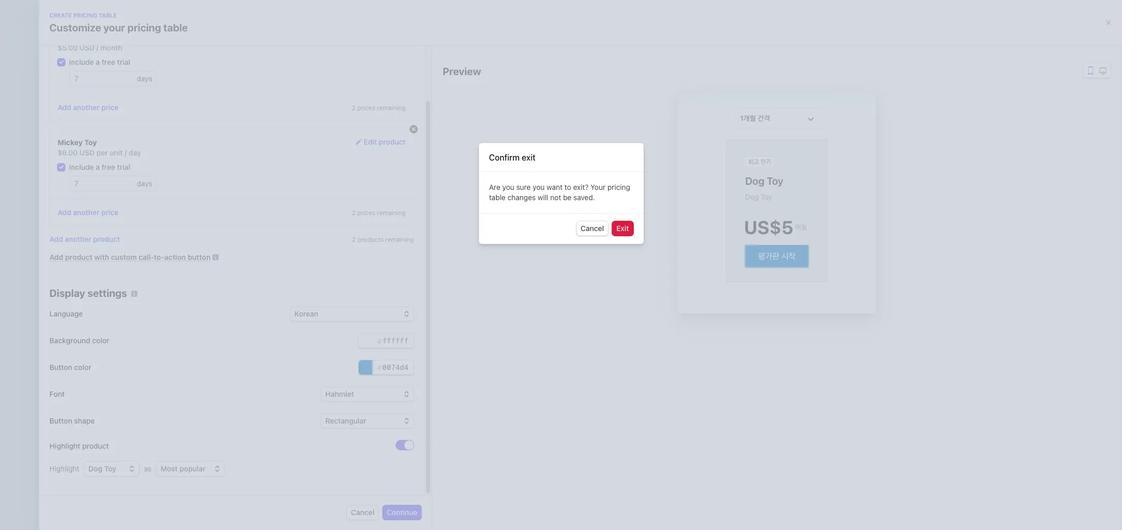 Task type: locate. For each thing, give the bounding box(es) containing it.
0 vertical spatial /
[[96, 43, 99, 52]]

to
[[565, 183, 571, 191], [587, 253, 594, 262]]

0 vertical spatial trial
[[117, 58, 130, 66]]

0 vertical spatial prices
[[358, 104, 375, 112]]

1 vertical spatial 2
[[352, 209, 356, 217]]

0 vertical spatial free
[[102, 58, 115, 66]]

0 vertical spatial your
[[103, 22, 125, 33]]

table down the are
[[489, 193, 506, 202]]

2 prices remaining up the "edit product"
[[352, 104, 406, 112]]

1 horizontal spatial cancel button
[[577, 221, 608, 236]]

trial down "unit"
[[117, 163, 130, 171]]

add another price
[[58, 103, 119, 112], [58, 208, 119, 217]]

2 vertical spatial another
[[65, 235, 91, 243]]

product down add another product button
[[65, 253, 92, 261]]

0 horizontal spatial color
[[74, 363, 91, 372]]

color right background
[[92, 336, 109, 345]]

cancel
[[581, 224, 604, 233], [351, 508, 374, 517]]

your up "month"
[[103, 22, 125, 33]]

cancel for top cancel button
[[581, 224, 604, 233]]

1 vertical spatial include a free trial
[[69, 163, 130, 171]]

0 horizontal spatial to
[[565, 183, 571, 191]]

toy
[[84, 138, 97, 147]]

to-
[[154, 253, 164, 261]]

0 horizontal spatial cancel
[[351, 508, 374, 517]]

another inside button
[[65, 235, 91, 243]]

action
[[164, 253, 186, 261]]

to left "embed"
[[587, 253, 594, 262]]

1 horizontal spatial your
[[631, 253, 645, 262]]

your right on
[[631, 253, 645, 262]]

remaining right products
[[385, 236, 414, 243]]

0 vertical spatial include a free trial
[[69, 58, 130, 66]]

create a pricing table create a branded, responsive pricing table to embed on your website.
[[444, 237, 645, 272]]

1 vertical spatial add another price
[[58, 208, 119, 217]]

0 vertical spatial another
[[73, 103, 100, 112]]

you up will
[[533, 183, 545, 191]]

remaining for mickey toy
[[377, 209, 406, 217]]

2 button from the top
[[49, 416, 72, 425]]

$6.00
[[58, 148, 78, 157]]

1 highlight from the top
[[49, 441, 80, 450]]

1 horizontal spatial /
[[125, 148, 127, 157]]

cancel button left exit button
[[577, 221, 608, 236]]

1 horizontal spatial you
[[533, 183, 545, 191]]

1 vertical spatial to
[[587, 253, 594, 262]]

pricing up the products
[[127, 22, 161, 33]]

a
[[96, 58, 100, 66], [96, 163, 100, 171], [479, 237, 485, 249], [468, 253, 472, 262]]

highlight down button shape at the left of the page
[[49, 441, 80, 450]]

1 include from the top
[[69, 58, 94, 66]]

1 button from the top
[[49, 363, 72, 372]]

add another product button
[[49, 234, 120, 244]]

product for highlight
[[82, 441, 109, 450]]

0 vertical spatial add another price
[[58, 103, 119, 112]]

0 vertical spatial to
[[565, 183, 571, 191]]

2 2 prices remaining from the top
[[352, 209, 406, 217]]

usd down toy at the top left of page
[[80, 148, 95, 157]]

another
[[73, 103, 100, 112], [73, 208, 100, 217], [65, 235, 91, 243]]

create pricing table customize your pricing table
[[49, 12, 188, 33]]

2 prices from the top
[[358, 209, 375, 217]]

1 vertical spatial price
[[101, 208, 119, 217]]

days for 2nd days 'button' from the top of the page
[[137, 179, 152, 188]]

0 horizontal spatial your
[[103, 22, 125, 33]]

2 prices remaining
[[352, 104, 406, 112], [352, 209, 406, 217]]

1 vertical spatial include
[[69, 163, 94, 171]]

to inside are you sure you want to exit? your pricing table changes will not be saved.
[[565, 183, 571, 191]]

0 vertical spatial usd
[[79, 43, 95, 52]]

3 2 from the top
[[352, 236, 356, 243]]

exit
[[616, 224, 629, 233]]

1 vertical spatial highlight
[[49, 464, 81, 473]]

background color
[[49, 336, 109, 345]]

products
[[143, 57, 204, 74]]

1 add another price button from the top
[[58, 102, 119, 113]]

1 2 prices remaining from the top
[[352, 104, 406, 112]]

add
[[58, 103, 71, 112], [58, 208, 71, 217], [49, 235, 63, 243], [49, 253, 63, 261]]

0 vertical spatial 2 prices remaining
[[352, 104, 406, 112]]

price up mickey toy $6.00 usd per unit / day
[[101, 103, 119, 112]]

2 vertical spatial remaining
[[385, 236, 414, 243]]

color for button color
[[74, 363, 91, 372]]

product
[[379, 137, 406, 146], [93, 235, 120, 243], [65, 253, 92, 261], [82, 441, 109, 450]]

0 vertical spatial highlight
[[49, 441, 80, 450]]

call-
[[139, 253, 154, 261]]

/ left "month"
[[96, 43, 99, 52]]

0 vertical spatial 2
[[352, 104, 356, 112]]

2 include from the top
[[69, 163, 94, 171]]

0 vertical spatial days button
[[137, 72, 156, 86]]

color for background color
[[92, 336, 109, 345]]

usd inside mickey toy $6.00 usd per unit / day
[[80, 148, 95, 157]]

button up "font" at bottom left
[[49, 363, 72, 372]]

sure
[[516, 183, 531, 191]]

2 left products
[[352, 236, 356, 243]]

1 vertical spatial /
[[125, 148, 127, 157]]

add another price button up toy at the top left of page
[[58, 102, 119, 113]]

1 vertical spatial another
[[73, 208, 100, 217]]

pricing
[[73, 12, 97, 19], [127, 22, 161, 33], [608, 183, 630, 191], [487, 237, 521, 249], [544, 253, 567, 262]]

pricing right your
[[608, 183, 630, 191]]

1 vertical spatial cancel button
[[347, 505, 379, 520]]

2 vertical spatial 2
[[352, 236, 356, 243]]

2 highlight from the top
[[49, 464, 81, 473]]

trial
[[117, 58, 130, 66], [117, 163, 130, 171]]

1 horizontal spatial cancel
[[581, 224, 604, 233]]

/ left the day
[[125, 148, 127, 157]]

you right the are
[[502, 183, 514, 191]]

you
[[502, 183, 514, 191], [533, 183, 545, 191]]

1 horizontal spatial to
[[587, 253, 594, 262]]

continue
[[387, 508, 418, 517]]

1 include a free trial from the top
[[69, 58, 130, 66]]

free
[[102, 58, 115, 66], [102, 163, 115, 171]]

days button
[[137, 72, 156, 86], [137, 177, 156, 191]]

days for 2nd days 'button' from the bottom of the page
[[137, 74, 152, 83]]

confirm exit
[[489, 153, 536, 162]]

0 vertical spatial color
[[92, 336, 109, 345]]

be
[[563, 193, 572, 202]]

2 for mickey toy
[[352, 209, 356, 217]]

1 vertical spatial prices
[[358, 209, 375, 217]]

add another price button
[[58, 102, 119, 113], [58, 207, 119, 218]]

0 horizontal spatial you
[[502, 183, 514, 191]]

want
[[547, 183, 563, 191]]

prices
[[358, 104, 375, 112], [358, 209, 375, 217]]

0 horizontal spatial /
[[96, 43, 99, 52]]

0 vertical spatial price
[[101, 103, 119, 112]]

preview
[[443, 65, 481, 77]]

price
[[101, 103, 119, 112], [101, 208, 119, 217]]

customize
[[49, 22, 101, 33]]

days
[[137, 74, 152, 83], [137, 179, 152, 188]]

settings
[[87, 287, 127, 299]]

create
[[49, 12, 72, 19], [444, 237, 477, 249], [444, 253, 466, 262]]

button for button color
[[49, 363, 72, 372]]

button for button shape
[[49, 416, 72, 425]]

exit
[[522, 153, 536, 162]]

table
[[99, 12, 117, 19], [163, 22, 188, 33], [489, 193, 506, 202], [523, 237, 547, 249], [569, 253, 585, 262]]

1 vertical spatial your
[[631, 253, 645, 262]]

1 days from the top
[[137, 74, 152, 83]]

cancel button left continue button
[[347, 505, 379, 520]]

2 add another price from the top
[[58, 208, 119, 217]]

prices up products
[[358, 209, 375, 217]]

day
[[129, 148, 141, 157]]

/
[[96, 43, 99, 52], [125, 148, 127, 157]]

1 vertical spatial usd
[[80, 148, 95, 157]]

button left shape
[[49, 416, 72, 425]]

remaining
[[377, 104, 406, 112], [377, 209, 406, 217], [385, 236, 414, 243]]

0 vertical spatial add another price button
[[58, 102, 119, 113]]

usd right $5.00
[[79, 43, 95, 52]]

add another price up add another product on the left of page
[[58, 208, 119, 217]]

2 2 from the top
[[352, 209, 356, 217]]

add another price button up add another product on the left of page
[[58, 207, 119, 218]]

trial down "month"
[[117, 58, 130, 66]]

2 vertical spatial create
[[444, 253, 466, 262]]

cancel left continue
[[351, 508, 374, 517]]

1 vertical spatial cancel
[[351, 508, 374, 517]]

your inside create a pricing table create a branded, responsive pricing table to embed on your website.
[[631, 253, 645, 262]]

1 days button from the top
[[137, 72, 156, 86]]

remaining up the "edit product"
[[377, 104, 406, 112]]

with
[[94, 253, 109, 261]]

2 price from the top
[[101, 208, 119, 217]]

not
[[550, 193, 561, 202]]

continue button
[[383, 505, 422, 520]]

product for add
[[65, 253, 92, 261]]

create inside create pricing table customize your pricing table
[[49, 12, 72, 19]]

button
[[49, 363, 72, 372], [49, 416, 72, 425]]

remaining for $5.00 usd / month
[[385, 236, 414, 243]]

to up the be at the top right of the page
[[565, 183, 571, 191]]

1 vertical spatial days button
[[137, 177, 156, 191]]

2 include a free trial from the top
[[69, 163, 130, 171]]

1 usd from the top
[[79, 43, 95, 52]]

add product with custom call-to-action button button
[[49, 253, 211, 261]]

1 vertical spatial color
[[74, 363, 91, 372]]

edit
[[364, 137, 377, 146]]

2
[[352, 104, 356, 112], [352, 209, 356, 217], [352, 236, 356, 243]]

1 vertical spatial remaining
[[377, 209, 406, 217]]

2 up edit product button
[[352, 104, 356, 112]]

2 prices remaining up 2 products remaining
[[352, 209, 406, 217]]

include a free trial down per
[[69, 163, 130, 171]]

0 vertical spatial days
[[137, 74, 152, 83]]

include for 2nd days 'button' from the top of the page
[[69, 163, 94, 171]]

usd
[[79, 43, 95, 52], [80, 148, 95, 157]]

1 vertical spatial 2 prices remaining
[[352, 209, 406, 217]]

include a free trial
[[69, 58, 130, 66], [69, 163, 130, 171]]

highlight down highlight product
[[49, 464, 81, 473]]

free down per
[[102, 163, 115, 171]]

to inside create a pricing table create a branded, responsive pricing table to embed on your website.
[[587, 253, 594, 262]]

include a free trial down $5.00 usd / month
[[69, 58, 130, 66]]

create for create a pricing table
[[444, 237, 477, 249]]

0 vertical spatial button
[[49, 363, 72, 372]]

1 vertical spatial add another price button
[[58, 207, 119, 218]]

display settings
[[49, 287, 127, 299]]

another for mickey toy
[[73, 208, 100, 217]]

0 vertical spatial include
[[69, 58, 94, 66]]

color
[[92, 336, 109, 345], [74, 363, 91, 372]]

table up "month"
[[99, 12, 117, 19]]

2 up 2 products remaining
[[352, 209, 356, 217]]

1 vertical spatial button
[[49, 416, 72, 425]]

include down $6.00 at the top of the page
[[69, 163, 94, 171]]

free down "month"
[[102, 58, 115, 66]]

1 horizontal spatial color
[[92, 336, 109, 345]]

2 days from the top
[[137, 179, 152, 188]]

cancel for the left cancel button
[[351, 508, 374, 517]]

your inside create pricing table customize your pricing table
[[103, 22, 125, 33]]

1 vertical spatial trial
[[117, 163, 130, 171]]

a up website.
[[468, 253, 472, 262]]

0 vertical spatial cancel
[[581, 224, 604, 233]]

cancel button
[[577, 221, 608, 236], [347, 505, 379, 520]]

1 vertical spatial free
[[102, 163, 115, 171]]

1 vertical spatial days
[[137, 179, 152, 188]]

color down the background color
[[74, 363, 91, 372]]

products
[[358, 236, 384, 243]]

remaining up 2 products remaining
[[377, 209, 406, 217]]

prices up 'edit'
[[358, 104, 375, 112]]

product down shape
[[82, 441, 109, 450]]

cancel left exit
[[581, 224, 604, 233]]

include
[[69, 58, 94, 66], [69, 163, 94, 171]]

0 vertical spatial create
[[49, 12, 72, 19]]

1 vertical spatial create
[[444, 237, 477, 249]]

$5.00 usd / month
[[58, 43, 122, 52]]

create for create pricing table
[[49, 12, 72, 19]]

price up add another product on the left of page
[[101, 208, 119, 217]]

product right 'edit'
[[379, 137, 406, 146]]

your
[[103, 22, 125, 33], [631, 253, 645, 262]]

include down $5.00 usd / month
[[69, 58, 94, 66]]

2 usd from the top
[[80, 148, 95, 157]]

add another price up toy at the top left of page
[[58, 103, 119, 112]]

highlight
[[49, 441, 80, 450], [49, 464, 81, 473]]



Task type: describe. For each thing, give the bounding box(es) containing it.
product up 'with' at left
[[93, 235, 120, 243]]

as
[[142, 464, 153, 473]]

table left "embed"
[[569, 253, 585, 262]]

0 vertical spatial remaining
[[377, 104, 406, 112]]

are
[[489, 183, 501, 191]]

pricing inside are you sure you want to exit? your pricing table changes will not be saved.
[[608, 183, 630, 191]]

1 price from the top
[[101, 103, 119, 112]]

font
[[49, 390, 65, 398]]

1 2 from the top
[[352, 104, 356, 112]]

highlight for highlight
[[49, 464, 81, 473]]

confirm
[[489, 153, 520, 162]]

1 free from the top
[[102, 58, 115, 66]]

/ inside mickey toy $6.00 usd per unit / day
[[125, 148, 127, 157]]

1 add another price from the top
[[58, 103, 119, 112]]

table up the responsive
[[523, 237, 547, 249]]

highlight product
[[49, 441, 109, 450]]

2 add another price button from the top
[[58, 207, 119, 218]]

pricing up branded,
[[487, 237, 521, 249]]

saved.
[[574, 193, 595, 202]]

changes
[[508, 193, 536, 202]]

2 free from the top
[[102, 163, 115, 171]]

2 products remaining
[[352, 236, 414, 243]]

custom
[[111, 253, 137, 261]]

button
[[188, 253, 211, 261]]

embed
[[596, 253, 619, 262]]

include for 2nd days 'button' from the bottom of the page
[[69, 58, 94, 66]]

pricing right the responsive
[[544, 253, 567, 262]]

1 trial from the top
[[117, 58, 130, 66]]

a down $5.00 usd / month
[[96, 58, 100, 66]]

website.
[[444, 263, 472, 272]]

branded,
[[474, 253, 504, 262]]

2 trial from the top
[[117, 163, 130, 171]]

unit
[[110, 148, 123, 157]]

button color
[[49, 363, 91, 372]]

table inside are you sure you want to exit? your pricing table changes will not be saved.
[[489, 193, 506, 202]]

add another product
[[49, 235, 120, 243]]

include a free trial for 2nd days 'button' from the bottom of the page
[[69, 58, 130, 66]]

edit product button
[[356, 137, 406, 148]]

background
[[49, 336, 90, 345]]

a down per
[[96, 163, 100, 171]]

shape
[[74, 416, 95, 425]]

exit?
[[573, 183, 589, 191]]

product for edit
[[379, 137, 406, 146]]

are you sure you want to exit? your pricing table changes will not be saved.
[[489, 183, 630, 202]]

button shape
[[49, 416, 95, 425]]

add product with custom call-to-action button
[[49, 253, 211, 261]]

language
[[49, 309, 83, 318]]

edit product
[[364, 137, 406, 146]]

1 you from the left
[[502, 183, 514, 191]]

exit button
[[612, 221, 633, 236]]

mickey toy $6.00 usd per unit / day
[[58, 138, 141, 157]]

responsive
[[506, 253, 542, 262]]

a up branded,
[[479, 237, 485, 249]]

add inside button
[[49, 235, 63, 243]]

include a free trial for 2nd days 'button' from the top of the page
[[69, 163, 130, 171]]

will
[[538, 193, 548, 202]]

table up the products
[[163, 22, 188, 33]]

1 prices from the top
[[358, 104, 375, 112]]

on
[[621, 253, 629, 262]]

2 you from the left
[[533, 183, 545, 191]]

mickey
[[58, 138, 83, 147]]

highlight for highlight product
[[49, 441, 80, 450]]

0 horizontal spatial cancel button
[[347, 505, 379, 520]]

another for $5.00 usd / month
[[65, 235, 91, 243]]

pricing up customize
[[73, 12, 97, 19]]

2 days button from the top
[[137, 177, 156, 191]]

$5.00
[[58, 43, 78, 52]]

your
[[591, 183, 606, 191]]

2 for $5.00 usd / month
[[352, 236, 356, 243]]

per
[[97, 148, 108, 157]]

0 vertical spatial cancel button
[[577, 221, 608, 236]]

display
[[49, 287, 85, 299]]

month
[[101, 43, 122, 52]]



Task type: vqa. For each thing, say whether or not it's contained in the screenshot.
bottom svg image
no



